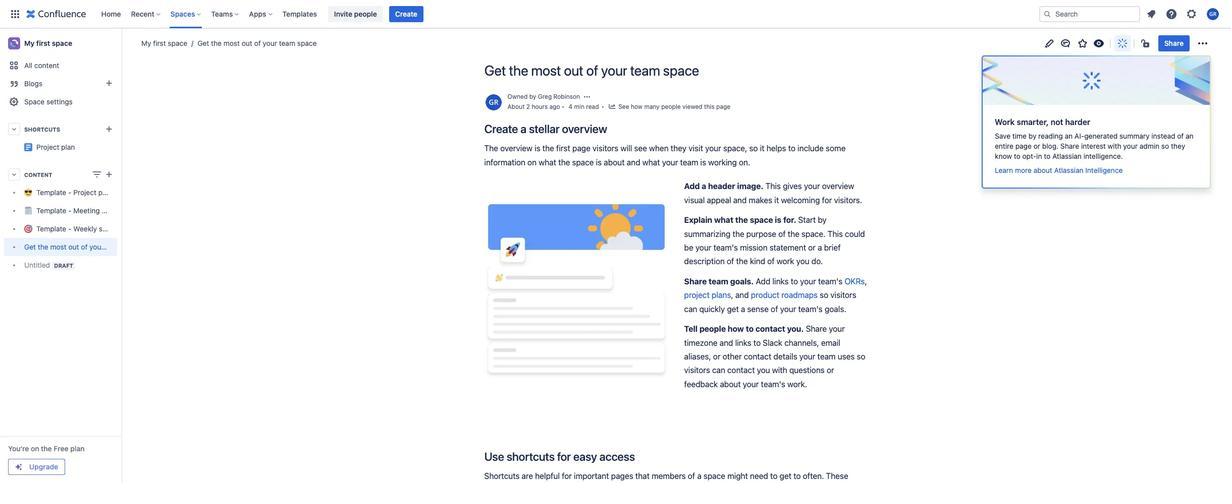 Task type: locate. For each thing, give the bounding box(es) containing it.
about 2 hours ago
[[508, 103, 560, 110]]

robinson
[[554, 93, 580, 100]]

an
[[1065, 132, 1073, 140], [1186, 132, 1194, 140]]

draft
[[54, 262, 73, 269]]

access
[[600, 450, 635, 464]]

your
[[263, 39, 277, 47], [601, 62, 627, 79], [1123, 142, 1138, 150], [705, 144, 721, 153], [662, 158, 678, 167], [804, 182, 820, 191], [89, 243, 104, 252], [696, 243, 712, 252], [800, 277, 816, 286], [780, 305, 796, 314], [829, 325, 845, 334], [799, 352, 815, 361], [743, 380, 759, 389]]

-
[[68, 189, 71, 197], [68, 207, 71, 215], [68, 225, 71, 233]]

space.
[[802, 229, 826, 239]]

explain
[[684, 216, 712, 225]]

space,
[[723, 144, 747, 153]]

overview inside "this gives your overview visual appeal and makes it welcoming for visitors."
[[822, 182, 854, 191]]

team down email
[[818, 352, 836, 361]]

to inside the overview is the first page visitors will see when they visit your space, so it helps to include some information on what the space is about and what your team is working on.
[[788, 144, 796, 153]]

1 vertical spatial links
[[735, 338, 751, 348]]

can inside so visitors can quickly get a sense of your team's goals.
[[684, 305, 697, 314]]

0 vertical spatial how
[[631, 103, 643, 110]]

shortcuts
[[507, 450, 555, 464]]

3 - from the top
[[68, 225, 71, 233]]

shortcuts button
[[4, 120, 117, 138]]

1 horizontal spatial on
[[528, 158, 537, 167]]

1 horizontal spatial my first space
[[141, 39, 187, 47]]

tree containing template - project plan
[[4, 184, 143, 275]]

quick summary image
[[1116, 37, 1129, 49]]

people inside global element
[[354, 9, 377, 18]]

1 horizontal spatial this
[[828, 229, 843, 239]]

1 my from the left
[[24, 39, 34, 47]]

intelligence
[[1085, 166, 1123, 175]]

with down 'details'
[[772, 366, 787, 375]]

what down create a stellar overview
[[539, 158, 556, 167]]

collapse sidebar image
[[110, 33, 132, 54]]

visitors inside share your timezone and links to slack channels, email aliases, or other contact details your team uses so visitors can contact you with questions or feedback about your team's work.
[[684, 366, 710, 375]]

visitors inside so visitors can quickly get a sense of your team's goals.
[[831, 291, 856, 300]]

create
[[395, 9, 417, 18], [484, 122, 518, 136]]

team down visit
[[680, 158, 698, 167]]

1 vertical spatial can
[[712, 366, 725, 375]]

overview down 4 min read
[[562, 122, 607, 136]]

get down plans
[[727, 305, 739, 314]]

Search field
[[1039, 6, 1140, 22]]

0 horizontal spatial it
[[760, 144, 765, 153]]

of right members
[[688, 472, 695, 481]]

a inside the start by summarizing the purpose of the space. this could be your team's mission statement or a brief description of the kind of work you do.
[[818, 243, 822, 252]]

0 horizontal spatial can
[[684, 305, 697, 314]]

1 horizontal spatial how
[[728, 325, 744, 334]]

space up see how many people viewed this page
[[663, 62, 699, 79]]

smarter,
[[1017, 118, 1049, 127]]

the overview is the first page visitors will see when they visit your space, so it helps to include some information on what the space is about and what your team is working on.
[[484, 144, 848, 167]]

my right collapse sidebar icon
[[141, 39, 151, 47]]

untitled
[[24, 261, 50, 270]]

2 horizontal spatial project
[[117, 139, 140, 147]]

1 vertical spatial atlassian
[[1054, 166, 1084, 175]]

project plan for "project plan" link under shortcuts dropdown button
[[36, 143, 75, 151]]

a left brief
[[818, 243, 822, 252]]

0 horizontal spatial project
[[36, 143, 59, 151]]

2 vertical spatial contact
[[727, 366, 755, 375]]

and inside "this gives your overview visual appeal and makes it welcoming for visitors."
[[733, 196, 747, 205]]

timezone
[[684, 338, 718, 348]]

links down tell people how to contact you.
[[735, 338, 751, 348]]

people right many
[[661, 103, 681, 110]]

0 horizontal spatial how
[[631, 103, 643, 110]]

get the most out of your team space
[[197, 39, 317, 47], [484, 62, 699, 79], [24, 243, 143, 252]]

2 horizontal spatial first
[[556, 144, 570, 153]]

1 horizontal spatial add
[[756, 277, 770, 286]]

2 horizontal spatial page
[[1016, 142, 1032, 150]]

on right the you're
[[31, 445, 39, 453]]

get the most out of your team space up manage page ownership image
[[484, 62, 699, 79]]

create inside the create link
[[395, 9, 417, 18]]

my first space down recent dropdown button
[[141, 39, 187, 47]]

an right 'instead'
[[1186, 132, 1194, 140]]

to right helps
[[788, 144, 796, 153]]

0 horizontal spatial my
[[24, 39, 34, 47]]

2 horizontal spatial people
[[700, 325, 726, 334]]

viewed
[[683, 103, 703, 110]]

your down summary
[[1123, 142, 1138, 150]]

1 horizontal spatial get
[[780, 472, 792, 481]]

0 vertical spatial get
[[197, 39, 209, 47]]

0 vertical spatial get the most out of your team space link
[[187, 38, 317, 48]]

they left visit
[[671, 144, 687, 153]]

team's left work.
[[761, 380, 785, 389]]

1 horizontal spatial first
[[153, 39, 166, 47]]

0 vertical spatial goals.
[[730, 277, 754, 286]]

0 horizontal spatial get the most out of your team space
[[24, 243, 143, 252]]

this
[[704, 103, 715, 110]]

or right the questions
[[827, 366, 834, 375]]

they inside the overview is the first page visitors will see when they visit your space, so it helps to include some information on what the space is about and what your team is working on.
[[671, 144, 687, 153]]

get down spaces popup button
[[197, 39, 209, 47]]

working
[[708, 158, 737, 167]]

stop watching image
[[1093, 37, 1105, 49]]

owned by greg robinson
[[508, 93, 580, 100]]

template for template - weekly status report
[[36, 225, 66, 233]]

1 horizontal spatial links
[[773, 277, 789, 286]]

makes
[[749, 196, 772, 205]]

overview up information
[[500, 144, 533, 153]]

share inside dropdown button
[[1164, 39, 1184, 47]]

0 vertical spatial people
[[354, 9, 377, 18]]

your inside work smarter, not harder save time by reading an ai-generated summary instead of an entire page or blog. share interest with your admin so they know to opt-in to atlassian intelligence.
[[1123, 142, 1138, 150]]

space left might
[[704, 472, 725, 481]]

team's inside share team goals. add links to your team's okrs , project plans , and product roadmaps
[[818, 277, 843, 286]]

page down create a stellar overview
[[572, 144, 591, 153]]

visitors.
[[834, 196, 862, 205]]

0 vertical spatial -
[[68, 189, 71, 197]]

1 vertical spatial template
[[36, 207, 66, 215]]

0 horizontal spatial out
[[68, 243, 79, 252]]

out down apps
[[242, 39, 252, 47]]

or inside work smarter, not harder save time by reading an ai-generated summary instead of an entire page or blog. share interest with your admin so they know to opt-in to atlassian intelligence.
[[1034, 142, 1040, 150]]

upgrade button
[[9, 460, 65, 475]]

team's inside share your timezone and links to slack channels, email aliases, or other contact details your team uses so visitors can contact you with questions or feedback about your team's work.
[[761, 380, 785, 389]]

my first space
[[24, 39, 72, 47], [141, 39, 187, 47]]

2 vertical spatial get
[[24, 243, 36, 252]]

1 horizontal spatial an
[[1186, 132, 1194, 140]]

1 vertical spatial on
[[31, 445, 39, 453]]

links
[[773, 277, 789, 286], [735, 338, 751, 348]]

space down create a stellar overview
[[572, 158, 594, 167]]

page down the time
[[1016, 142, 1032, 150]]

1 - from the top
[[68, 189, 71, 197]]

it left helps
[[760, 144, 765, 153]]

templates
[[282, 9, 317, 18]]

2 horizontal spatial what
[[714, 216, 733, 225]]

template down content dropdown button
[[36, 189, 66, 197]]

1 horizontal spatial they
[[1171, 142, 1185, 150]]

,
[[865, 277, 867, 286], [731, 291, 733, 300]]

share down ai-
[[1061, 142, 1079, 150]]

project plan link up change view image on the top left
[[4, 138, 156, 156]]

change view image
[[91, 169, 103, 181]]

3 template from the top
[[36, 225, 66, 233]]

notes
[[102, 207, 120, 215]]

2 vertical spatial template
[[36, 225, 66, 233]]

2 vertical spatial by
[[818, 216, 827, 225]]

shortcuts down use
[[484, 472, 520, 481]]

visual
[[684, 196, 705, 205]]

goals. down okrs link
[[825, 305, 846, 314]]

so up on.
[[749, 144, 758, 153]]

1 vertical spatial add
[[756, 277, 770, 286]]

2 horizontal spatial overview
[[822, 182, 854, 191]]

plan inside tree
[[98, 189, 112, 197]]

by inside work smarter, not harder save time by reading an ai-generated summary instead of an entire page or blog. share interest with your admin so they know to opt-in to atlassian intelligence.
[[1029, 132, 1037, 140]]

so inside the overview is the first page visitors will see when they visit your space, so it helps to include some information on what the space is about and what your team is working on.
[[749, 144, 758, 153]]

product
[[751, 291, 779, 300]]

by inside the start by summarizing the purpose of the space. this could be your team's mission statement or a brief description of the kind of work you do.
[[818, 216, 827, 225]]

0 horizontal spatial copy image
[[606, 123, 618, 135]]

appeal
[[707, 196, 731, 205]]

your up description
[[696, 243, 712, 252]]

template - project plan
[[36, 189, 112, 197]]

1 vertical spatial goals.
[[825, 305, 846, 314]]

links inside share your timezone and links to slack channels, email aliases, or other contact details your team uses so visitors can contact you with questions or feedback about your team's work.
[[735, 338, 751, 348]]

overview up visitors. at the top of the page
[[822, 182, 854, 191]]

people up the timezone
[[700, 325, 726, 334]]

so right uses
[[857, 352, 865, 361]]

pages
[[611, 472, 633, 481]]

0 vertical spatial template
[[36, 189, 66, 197]]

star image
[[1077, 37, 1089, 49]]

, left product
[[731, 291, 733, 300]]

banner
[[0, 0, 1231, 28]]

contact down "slack"
[[744, 352, 771, 361]]

on.
[[739, 158, 750, 167]]

page inside the overview is the first page visitors will see when they visit your space, so it helps to include some information on what the space is about and what your team is working on.
[[572, 144, 591, 153]]

or down space.
[[808, 243, 816, 252]]

by right start
[[818, 216, 827, 225]]

most
[[224, 39, 240, 47], [531, 62, 561, 79], [50, 243, 67, 252]]

1 template from the top
[[36, 189, 66, 197]]

and inside share team goals. add links to your team's okrs , project plans , and product roadmaps
[[735, 291, 749, 300]]

0 horizontal spatial most
[[50, 243, 67, 252]]

your inside "this gives your overview visual appeal and makes it welcoming for visitors."
[[804, 182, 820, 191]]

2 horizontal spatial by
[[1029, 132, 1037, 140]]

and right plans
[[735, 291, 749, 300]]

template down template - project plan link
[[36, 207, 66, 215]]

2 my first space from the left
[[141, 39, 187, 47]]

and inside share your timezone and links to slack channels, email aliases, or other contact details your team uses so visitors can contact you with questions or feedback about your team's work.
[[720, 338, 733, 348]]

start
[[798, 216, 816, 225]]

invite
[[334, 9, 352, 18]]

team inside tree
[[106, 243, 122, 252]]

this up "makes"
[[766, 182, 781, 191]]

0 horizontal spatial this
[[766, 182, 781, 191]]

you inside share your timezone and links to slack channels, email aliases, or other contact details your team uses so visitors can contact you with questions or feedback about your team's work.
[[757, 366, 770, 375]]

of inside so visitors can quickly get a sense of your team's goals.
[[771, 305, 778, 314]]

premium image
[[15, 463, 23, 471]]

home
[[101, 9, 121, 18]]

copy image for use shortcuts for easy access
[[634, 451, 646, 463]]

global element
[[6, 0, 1037, 28]]

shortcuts
[[24, 126, 60, 133], [484, 472, 520, 481]]

product roadmaps link
[[751, 291, 818, 300]]

you
[[796, 257, 809, 266], [757, 366, 770, 375]]

overview
[[562, 122, 607, 136], [500, 144, 533, 153], [822, 182, 854, 191]]

share inside share your timezone and links to slack channels, email aliases, or other contact details your team uses so visitors can contact you with questions or feedback about your team's work.
[[806, 325, 827, 334]]

team inside the overview is the first page visitors will see when they visit your space, so it helps to include some information on what the space is about and what your team is working on.
[[680, 158, 698, 167]]

learn
[[995, 166, 1013, 175]]

page right "this"
[[716, 103, 731, 110]]

0 horizontal spatial they
[[671, 144, 687, 153]]

share up project at the bottom right of the page
[[684, 277, 707, 286]]

so inside share your timezone and links to slack channels, email aliases, or other contact details your team uses so visitors can contact you with questions or feedback about your team's work.
[[857, 352, 865, 361]]

for
[[822, 196, 832, 205], [557, 450, 571, 464], [562, 472, 572, 481]]

share button
[[1158, 35, 1190, 51]]

space down templates link
[[297, 39, 317, 47]]

1 horizontal spatial overview
[[562, 122, 607, 136]]

template
[[36, 189, 66, 197], [36, 207, 66, 215], [36, 225, 66, 233]]

contact up "slack"
[[756, 325, 785, 334]]

work
[[995, 118, 1015, 127]]

share
[[1164, 39, 1184, 47], [1061, 142, 1079, 150], [684, 277, 707, 286], [806, 325, 827, 334]]

- up template - meeting notes link
[[68, 189, 71, 197]]

1 horizontal spatial can
[[712, 366, 725, 375]]

team up many
[[630, 62, 660, 79]]

1 my first space from the left
[[24, 39, 72, 47]]

1 horizontal spatial page
[[716, 103, 731, 110]]

other
[[723, 352, 742, 361]]

see
[[634, 144, 647, 153]]

team's inside the start by summarizing the purpose of the space. this could be your team's mission statement or a brief description of the kind of work you do.
[[714, 243, 738, 252]]

1 horizontal spatial people
[[661, 103, 681, 110]]

first inside the space element
[[36, 39, 50, 47]]

page inside button
[[716, 103, 731, 110]]

my first space inside the space element
[[24, 39, 72, 47]]

team inside share your timezone and links to slack channels, email aliases, or other contact details your team uses so visitors can contact you with questions or feedback about your team's work.
[[818, 352, 836, 361]]

0 horizontal spatial page
[[572, 144, 591, 153]]

2 horizontal spatial get
[[484, 62, 506, 79]]

so visitors can quickly get a sense of your team's goals.
[[684, 291, 858, 314]]

your up welcoming
[[804, 182, 820, 191]]

links inside share team goals. add links to your team's okrs , project plans , and product roadmaps
[[773, 277, 789, 286]]

1 an from the left
[[1065, 132, 1073, 140]]

many
[[644, 103, 660, 110]]

0 horizontal spatial on
[[31, 445, 39, 453]]

summarizing
[[684, 229, 731, 239]]

so right roadmaps
[[820, 291, 828, 300]]

0 vertical spatial visitors
[[593, 144, 619, 153]]

0 horizontal spatial first
[[36, 39, 50, 47]]

appswitcher icon image
[[9, 8, 21, 20]]

2 template from the top
[[36, 207, 66, 215]]

1 vertical spatial with
[[772, 366, 787, 375]]

1 vertical spatial create
[[484, 122, 518, 136]]

, down could at top
[[865, 277, 867, 286]]

2 vertical spatial get the most out of your team space
[[24, 243, 143, 252]]

and down image.
[[733, 196, 747, 205]]

0 vertical spatial on
[[528, 158, 537, 167]]

aliases,
[[684, 352, 711, 361]]

of inside work smarter, not harder save time by reading an ai-generated summary instead of an entire page or blog. share interest with your admin so they know to opt-in to atlassian intelligence.
[[1177, 132, 1184, 140]]

visitors
[[593, 144, 619, 153], [831, 291, 856, 300], [684, 366, 710, 375]]

1 vertical spatial out
[[564, 62, 583, 79]]

out down template - weekly status report link
[[68, 243, 79, 252]]

create link
[[389, 6, 423, 22]]

get the most out of your team space link up draft
[[4, 238, 143, 256]]

or
[[1034, 142, 1040, 150], [808, 243, 816, 252], [713, 352, 721, 361], [827, 366, 834, 375]]

shortcuts for shortcuts are helpful for important pages that members of a space might need to get to often. these
[[484, 472, 520, 481]]

and inside the overview is the first page visitors will see when they visit your space, so it helps to include some information on what the space is about and what your team is working on.
[[627, 158, 640, 167]]

first inside the overview is the first page visitors will see when they visit your space, so it helps to include some information on what the space is about and what your team is working on.
[[556, 144, 570, 153]]

sense
[[747, 305, 769, 314]]

0 vertical spatial copy image
[[606, 123, 618, 135]]

0 vertical spatial atlassian
[[1053, 152, 1082, 161]]

get right the need on the right
[[780, 472, 792, 481]]

0 horizontal spatial by
[[529, 93, 536, 100]]

add
[[684, 182, 700, 191], [756, 277, 770, 286]]

my up all
[[24, 39, 34, 47]]

0 vertical spatial by
[[529, 93, 536, 100]]

content button
[[4, 166, 117, 184]]

2 - from the top
[[68, 207, 71, 215]]

your down template - weekly status report
[[89, 243, 104, 252]]

the
[[484, 144, 498, 153]]

add a header image.
[[684, 182, 764, 191]]

first
[[36, 39, 50, 47], [153, 39, 166, 47], [556, 144, 570, 153]]

and down the see
[[627, 158, 640, 167]]

share for share
[[1164, 39, 1184, 47]]

your inside share team goals. add links to your team's okrs , project plans , and product roadmaps
[[800, 277, 816, 286]]

space
[[24, 97, 45, 106]]

1 vertical spatial shortcuts
[[484, 472, 520, 481]]

1 horizontal spatial it
[[774, 196, 779, 205]]

how
[[631, 103, 643, 110], [728, 325, 744, 334]]

status
[[99, 225, 119, 233]]

1 horizontal spatial my
[[141, 39, 151, 47]]

1 horizontal spatial project plan
[[117, 139, 156, 147]]

0 horizontal spatial create
[[395, 9, 417, 18]]

1 vertical spatial get
[[780, 472, 792, 481]]

- for project
[[68, 189, 71, 197]]

by up about 2 hours ago
[[529, 93, 536, 100]]

1 horizontal spatial get the most out of your team space
[[197, 39, 317, 47]]

0 vertical spatial can
[[684, 305, 697, 314]]

templates link
[[279, 6, 320, 22]]

about down other
[[720, 380, 741, 389]]

1 vertical spatial overview
[[500, 144, 533, 153]]

0 vertical spatial add
[[684, 182, 700, 191]]

a right members
[[697, 472, 702, 481]]

a inside so visitors can quickly get a sense of your team's goals.
[[741, 305, 745, 314]]

what
[[539, 158, 556, 167], [642, 158, 660, 167], [714, 216, 733, 225]]

0 vertical spatial get
[[727, 305, 739, 314]]

0 vertical spatial this
[[766, 182, 781, 191]]

shortcuts inside shortcuts are helpful for important pages that members of a space might need to get to often. these
[[484, 472, 520, 481]]

- left meeting
[[68, 207, 71, 215]]

0 vertical spatial shortcuts
[[24, 126, 60, 133]]

template down template - meeting notes link
[[36, 225, 66, 233]]

about inside the overview is the first page visitors will see when they visit your space, so it helps to include some information on what the space is about and what your team is working on.
[[604, 158, 625, 167]]

start by summarizing the purpose of the space. this could be your team's mission statement or a brief description of the kind of work you do.
[[684, 216, 867, 266]]

share inside share team goals. add links to your team's okrs , project plans , and product roadmaps
[[684, 277, 707, 286]]

0 horizontal spatial an
[[1065, 132, 1073, 140]]

links for and
[[735, 338, 751, 348]]

people right invite on the top of page
[[354, 9, 377, 18]]

most down teams "popup button"
[[224, 39, 240, 47]]

team up plans
[[709, 277, 728, 286]]

team's down roadmaps
[[798, 305, 823, 314]]

2 vertical spatial for
[[562, 472, 572, 481]]

goals.
[[730, 277, 754, 286], [825, 305, 846, 314]]

all
[[24, 61, 32, 70]]

0 horizontal spatial get
[[727, 305, 739, 314]]

get inside so visitors can quickly get a sense of your team's goals.
[[727, 305, 739, 314]]

0 vertical spatial for
[[822, 196, 832, 205]]

mission
[[740, 243, 768, 252]]

template - project plan image
[[24, 143, 32, 151]]

confluence image
[[26, 8, 86, 20], [26, 8, 86, 20]]

how right 'see'
[[631, 103, 643, 110]]

recent
[[131, 9, 154, 18]]

0 horizontal spatial with
[[772, 366, 787, 375]]

0 vertical spatial links
[[773, 277, 789, 286]]

4
[[569, 103, 573, 110]]

out inside the space element
[[68, 243, 79, 252]]

you down "slack"
[[757, 366, 770, 375]]

contact down other
[[727, 366, 755, 375]]

with inside work smarter, not harder save time by reading an ai-generated summary instead of an entire page or blog. share interest with your admin so they know to opt-in to atlassian intelligence.
[[1108, 142, 1122, 150]]

your up email
[[829, 325, 845, 334]]

1 vertical spatial it
[[774, 196, 779, 205]]

- for meeting
[[68, 207, 71, 215]]

for left the easy
[[557, 450, 571, 464]]

project plan
[[117, 139, 156, 147], [36, 143, 75, 151]]

1 vertical spatial most
[[531, 62, 561, 79]]

work
[[777, 257, 794, 266]]

what down appeal
[[714, 216, 733, 225]]

1 horizontal spatial visitors
[[684, 366, 710, 375]]

project plan for "project plan" link on top of change view image on the top left
[[117, 139, 156, 147]]

you left do.
[[796, 257, 809, 266]]

1 vertical spatial get the most out of your team space link
[[4, 238, 143, 256]]

tree
[[4, 184, 143, 275]]

shortcuts up template - project plan icon at the left of the page
[[24, 126, 60, 133]]

shortcuts inside dropdown button
[[24, 126, 60, 133]]

quickly
[[699, 305, 725, 314]]

2 horizontal spatial visitors
[[831, 291, 856, 300]]

copy image
[[606, 123, 618, 135], [634, 451, 646, 463]]

you inside the start by summarizing the purpose of the space. this could be your team's mission statement or a brief description of the kind of work you do.
[[796, 257, 809, 266]]

2 my from the left
[[141, 39, 151, 47]]

tree inside the space element
[[4, 184, 143, 275]]

reading
[[1038, 132, 1063, 140]]

0 horizontal spatial overview
[[500, 144, 533, 153]]

what down when
[[642, 158, 660, 167]]

get up the untitled
[[24, 243, 36, 252]]

0 horizontal spatial get
[[24, 243, 36, 252]]

share right no restrictions 'icon'
[[1164, 39, 1184, 47]]

or inside the start by summarizing the purpose of the space. this could be your team's mission statement or a brief description of the kind of work you do.
[[808, 243, 816, 252]]

to left "slack"
[[754, 338, 761, 348]]

can
[[684, 305, 697, 314], [712, 366, 725, 375]]

space element
[[0, 28, 156, 484]]

settings icon image
[[1186, 8, 1198, 20]]

1 horizontal spatial most
[[224, 39, 240, 47]]

most up draft
[[50, 243, 67, 252]]

learn more about atlassian intelligence
[[995, 166, 1123, 175]]



Task type: vqa. For each thing, say whether or not it's contained in the screenshot.
Display text (optional) field
no



Task type: describe. For each thing, give the bounding box(es) containing it.
copy image for create a stellar overview
[[606, 123, 618, 135]]

people for tell people how to contact you.
[[700, 325, 726, 334]]

0 horizontal spatial ,
[[731, 291, 733, 300]]

space up purpose
[[750, 216, 773, 225]]

greg
[[538, 93, 552, 100]]

to left the often.
[[794, 472, 801, 481]]

overview inside the overview is the first page visitors will see when they visit your space, so it helps to include some information on what the space is about and what your team is working on.
[[500, 144, 533, 153]]

min
[[574, 103, 585, 110]]

1 horizontal spatial my first space link
[[141, 38, 187, 48]]

add inside share team goals. add links to your team's okrs , project plans , and product roadmaps
[[756, 277, 770, 286]]

space down spaces
[[168, 39, 187, 47]]

team inside share team goals. add links to your team's okrs , project plans , and product roadmaps
[[709, 277, 728, 286]]

blog.
[[1042, 142, 1059, 150]]

this inside "this gives your overview visual appeal and makes it welcoming for visitors."
[[766, 182, 781, 191]]

0 vertical spatial get the most out of your team space
[[197, 39, 317, 47]]

by for owned by greg robinson
[[529, 93, 536, 100]]

create for create
[[395, 9, 417, 18]]

to inside share team goals. add links to your team's okrs , project plans , and product roadmaps
[[791, 277, 798, 286]]

see how many people viewed this page
[[618, 103, 731, 110]]

of up manage page ownership image
[[586, 62, 598, 79]]

purpose
[[746, 229, 776, 239]]

1 vertical spatial people
[[661, 103, 681, 110]]

get the most out of your team space inside tree
[[24, 243, 143, 252]]

more
[[1015, 166, 1032, 175]]

work.
[[787, 380, 807, 389]]

your inside the start by summarizing the purpose of the space. this could be your team's mission statement or a brief description of the kind of work you do.
[[696, 243, 712, 252]]

this gives your overview visual appeal and makes it welcoming for visitors.
[[684, 182, 862, 205]]

all content link
[[4, 57, 117, 75]]

need
[[750, 472, 768, 481]]

to right the need on the right
[[770, 472, 778, 481]]

settings
[[46, 97, 73, 106]]

teams
[[211, 9, 233, 18]]

to left opt-
[[1014, 152, 1021, 161]]

a up visual
[[702, 182, 706, 191]]

notification icon image
[[1145, 8, 1158, 20]]

save
[[995, 132, 1011, 140]]

email
[[821, 338, 840, 348]]

0 horizontal spatial what
[[539, 158, 556, 167]]

teams button
[[208, 6, 243, 22]]

tell people how to contact you.
[[684, 325, 804, 334]]

to inside share your timezone and links to slack channels, email aliases, or other contact details your team uses so visitors can contact you with questions or feedback about your team's work.
[[754, 338, 761, 348]]

space down report
[[124, 243, 143, 252]]

shortcuts for shortcuts
[[24, 126, 60, 133]]

for inside "this gives your overview visual appeal and makes it welcoming for visitors."
[[822, 196, 832, 205]]

my inside the space element
[[24, 39, 34, 47]]

can inside share your timezone and links to slack channels, email aliases, or other contact details your team uses so visitors can contact you with questions or feedback about your team's work.
[[712, 366, 725, 375]]

1 horizontal spatial project
[[73, 189, 96, 197]]

people for invite people
[[354, 9, 377, 18]]

blogs link
[[4, 75, 117, 93]]

template for template - project plan
[[36, 189, 66, 197]]

so inside so visitors can quickly get a sense of your team's goals.
[[820, 291, 828, 300]]

overview for this gives your overview visual appeal and makes it welcoming for visitors.
[[822, 182, 854, 191]]

tell
[[684, 325, 698, 334]]

1 horizontal spatial get
[[197, 39, 209, 47]]

opt-
[[1022, 152, 1036, 161]]

it inside the overview is the first page visitors will see when they visit your space, so it helps to include some information on what the space is about and what your team is working on.
[[760, 144, 765, 153]]

to down sense
[[746, 325, 754, 334]]

0 vertical spatial out
[[242, 39, 252, 47]]

how inside button
[[631, 103, 643, 110]]

most inside the space element
[[50, 243, 67, 252]]

members
[[652, 472, 686, 481]]

your left work.
[[743, 380, 759, 389]]

your up 'see'
[[601, 62, 627, 79]]

links for add
[[773, 277, 789, 286]]

overview for create a stellar overview
[[562, 122, 607, 136]]

all content
[[24, 61, 59, 70]]

1 vertical spatial contact
[[744, 352, 771, 361]]

create a stellar overview
[[484, 122, 607, 136]]

these
[[826, 472, 848, 481]]

know
[[995, 152, 1012, 161]]

create a blog image
[[103, 77, 115, 89]]

content
[[24, 171, 52, 178]]

admin
[[1140, 142, 1160, 150]]

gives
[[783, 182, 802, 191]]

goals. inside share team goals. add links to your team's okrs , project plans , and product roadmaps
[[730, 277, 754, 286]]

goals. inside so visitors can quickly get a sense of your team's goals.
[[825, 305, 846, 314]]

atlassian inside work smarter, not harder save time by reading an ai-generated summary instead of an entire page or blog. share interest with your admin so they know to opt-in to atlassian intelligence.
[[1053, 152, 1082, 161]]

of down apps popup button on the left of the page
[[254, 39, 261, 47]]

more actions image
[[1197, 37, 1209, 49]]

about inside share your timezone and links to slack channels, email aliases, or other contact details your team uses so visitors can contact you with questions or feedback about your team's work.
[[720, 380, 741, 389]]

template - meeting notes link
[[4, 202, 120, 220]]

shortcuts are helpful for important pages that members of a space might need to get to often. these
[[484, 472, 863, 484]]

will
[[621, 144, 632, 153]]

1 horizontal spatial ,
[[865, 277, 867, 286]]

your up working
[[705, 144, 721, 153]]

your profile and preferences image
[[1207, 8, 1219, 20]]

invite people
[[334, 9, 377, 18]]

feedback
[[684, 380, 718, 389]]

brief
[[824, 243, 841, 252]]

1 horizontal spatial what
[[642, 158, 660, 167]]

free
[[54, 445, 68, 453]]

blogs
[[24, 79, 42, 88]]

instead
[[1152, 132, 1175, 140]]

0 horizontal spatial get the most out of your team space link
[[4, 238, 143, 256]]

your down when
[[662, 158, 678, 167]]

of up statement
[[778, 229, 786, 239]]

a left stellar on the top left of page
[[521, 122, 527, 136]]

not
[[1051, 118, 1063, 127]]

on inside the space element
[[31, 445, 39, 453]]

page inside work smarter, not harder save time by reading an ai-generated summary instead of an entire page or blog. share interest with your admin so they know to opt-in to atlassian intelligence.
[[1016, 142, 1032, 150]]

helpful
[[535, 472, 560, 481]]

slack
[[763, 338, 782, 348]]

on inside the overview is the first page visitors will see when they visit your space, so it helps to include some information on what the space is about and what your team is working on.
[[528, 158, 537, 167]]

this inside the start by summarizing the purpose of the space. this could be your team's mission statement or a brief description of the kind of work you do.
[[828, 229, 843, 239]]

search image
[[1043, 10, 1052, 18]]

use shortcuts for easy access
[[484, 450, 635, 464]]

statement
[[770, 243, 806, 252]]

help icon image
[[1166, 8, 1178, 20]]

that
[[635, 472, 650, 481]]

see
[[618, 103, 629, 110]]

intelligence.
[[1084, 152, 1123, 161]]

create a page image
[[103, 169, 115, 181]]

template - weekly status report
[[36, 225, 141, 233]]

manage page ownership image
[[583, 93, 591, 101]]

banner containing home
[[0, 0, 1231, 28]]

your inside the space element
[[89, 243, 104, 252]]

0 horizontal spatial my first space link
[[4, 33, 117, 54]]

stellar
[[529, 122, 560, 136]]

project
[[684, 291, 710, 300]]

might
[[727, 472, 748, 481]]

about down owned
[[508, 103, 525, 110]]

0 vertical spatial contact
[[756, 325, 785, 334]]

meeting
[[73, 207, 100, 215]]

project plans link
[[684, 291, 731, 300]]

template for template - meeting notes
[[36, 207, 66, 215]]

share inside work smarter, not harder save time by reading an ai-generated summary instead of an entire page or blog. share interest with your admin so they know to opt-in to atlassian intelligence.
[[1061, 142, 1079, 150]]

to right in
[[1044, 152, 1051, 161]]

of right description
[[727, 257, 734, 266]]

2 horizontal spatial out
[[564, 62, 583, 79]]

plans
[[712, 291, 731, 300]]

greg robinson link
[[538, 93, 580, 100]]

important
[[574, 472, 609, 481]]

by for start by summarizing the purpose of the space. this could be your team's mission statement or a brief description of the kind of work you do.
[[818, 216, 827, 225]]

untitled draft
[[24, 261, 73, 270]]

often.
[[803, 472, 824, 481]]

project plan link down shortcuts dropdown button
[[36, 143, 75, 151]]

upgrade
[[29, 463, 58, 471]]

okrs link
[[845, 277, 865, 286]]

invite people button
[[328, 6, 383, 22]]

it inside "this gives your overview visual appeal and makes it welcoming for visitors."
[[774, 196, 779, 205]]

for inside shortcuts are helpful for important pages that members of a space might need to get to often. these
[[562, 472, 572, 481]]

with inside share your timezone and links to slack channels, email aliases, or other contact details your team uses so visitors can contact you with questions or feedback about your team's work.
[[772, 366, 787, 375]]

1 vertical spatial get
[[484, 62, 506, 79]]

add shortcut image
[[103, 123, 115, 135]]

owned
[[508, 93, 528, 100]]

they inside work smarter, not harder save time by reading an ai-generated summary instead of an entire page or blog. share interest with your admin so they know to opt-in to atlassian intelligence.
[[1171, 142, 1185, 150]]

easy
[[573, 450, 597, 464]]

greg robinson image
[[485, 94, 502, 111]]

spaces
[[171, 9, 195, 18]]

space inside shortcuts are helpful for important pages that members of a space might need to get to often. these
[[704, 472, 725, 481]]

your down apps popup button on the left of the page
[[263, 39, 277, 47]]

roadmaps
[[782, 291, 818, 300]]

1 vertical spatial how
[[728, 325, 744, 334]]

harder
[[1065, 118, 1091, 127]]

your up the questions
[[799, 352, 815, 361]]

of inside shortcuts are helpful for important pages that members of a space might need to get to often. these
[[688, 472, 695, 481]]

no restrictions image
[[1140, 37, 1152, 49]]

visitors inside the overview is the first page visitors will see when they visit your space, so it helps to include some information on what the space is about and what your team is working on.
[[593, 144, 619, 153]]

spaces button
[[168, 6, 205, 22]]

okrs
[[845, 277, 865, 286]]

- for weekly
[[68, 225, 71, 233]]

welcoming
[[781, 196, 820, 205]]

team's inside so visitors can quickly get a sense of your team's goals.
[[798, 305, 823, 314]]

a inside shortcuts are helpful for important pages that members of a space might need to get to often. these
[[697, 472, 702, 481]]

2 an from the left
[[1186, 132, 1194, 140]]

share for share team goals. add links to your team's okrs , project plans , and product roadmaps
[[684, 277, 707, 286]]

space inside the overview is the first page visitors will see when they visit your space, so it helps to include some information on what the space is about and what your team is working on.
[[572, 158, 594, 167]]

so inside work smarter, not harder save time by reading an ai-generated summary instead of an entire page or blog. share interest with your admin so they know to opt-in to atlassian intelligence.
[[1161, 142, 1169, 150]]

of right kind
[[767, 257, 775, 266]]

2 horizontal spatial most
[[531, 62, 561, 79]]

share for share your timezone and links to slack channels, email aliases, or other contact details your team uses so visitors can contact you with questions or feedback about your team's work.
[[806, 325, 827, 334]]

of inside the space element
[[81, 243, 88, 252]]

get inside the space element
[[24, 243, 36, 252]]

create for create a stellar overview
[[484, 122, 518, 136]]

2
[[526, 103, 530, 110]]

get inside shortcuts are helpful for important pages that members of a space might need to get to often. these
[[780, 472, 792, 481]]

1 vertical spatial for
[[557, 450, 571, 464]]

space settings link
[[4, 93, 117, 111]]

could
[[845, 229, 865, 239]]

about down in
[[1034, 166, 1052, 175]]

0 vertical spatial most
[[224, 39, 240, 47]]

share your timezone and links to slack channels, email aliases, or other contact details your team uses so visitors can contact you with questions or feedback about your team's work.
[[684, 325, 868, 389]]

apps
[[249, 9, 266, 18]]

generated
[[1084, 132, 1118, 140]]

home link
[[98, 6, 124, 22]]

or left other
[[713, 352, 721, 361]]

your inside so visitors can quickly get a sense of your team's goals.
[[780, 305, 796, 314]]

hours
[[532, 103, 548, 110]]

uses
[[838, 352, 855, 361]]

1 vertical spatial get the most out of your team space
[[484, 62, 699, 79]]

edit this page image
[[1043, 37, 1055, 49]]

in
[[1036, 152, 1042, 161]]

0 horizontal spatial add
[[684, 182, 700, 191]]

atlassian inside learn more about atlassian intelligence link
[[1054, 166, 1084, 175]]

team down templates link
[[279, 39, 295, 47]]

space up "all content" link
[[52, 39, 72, 47]]



